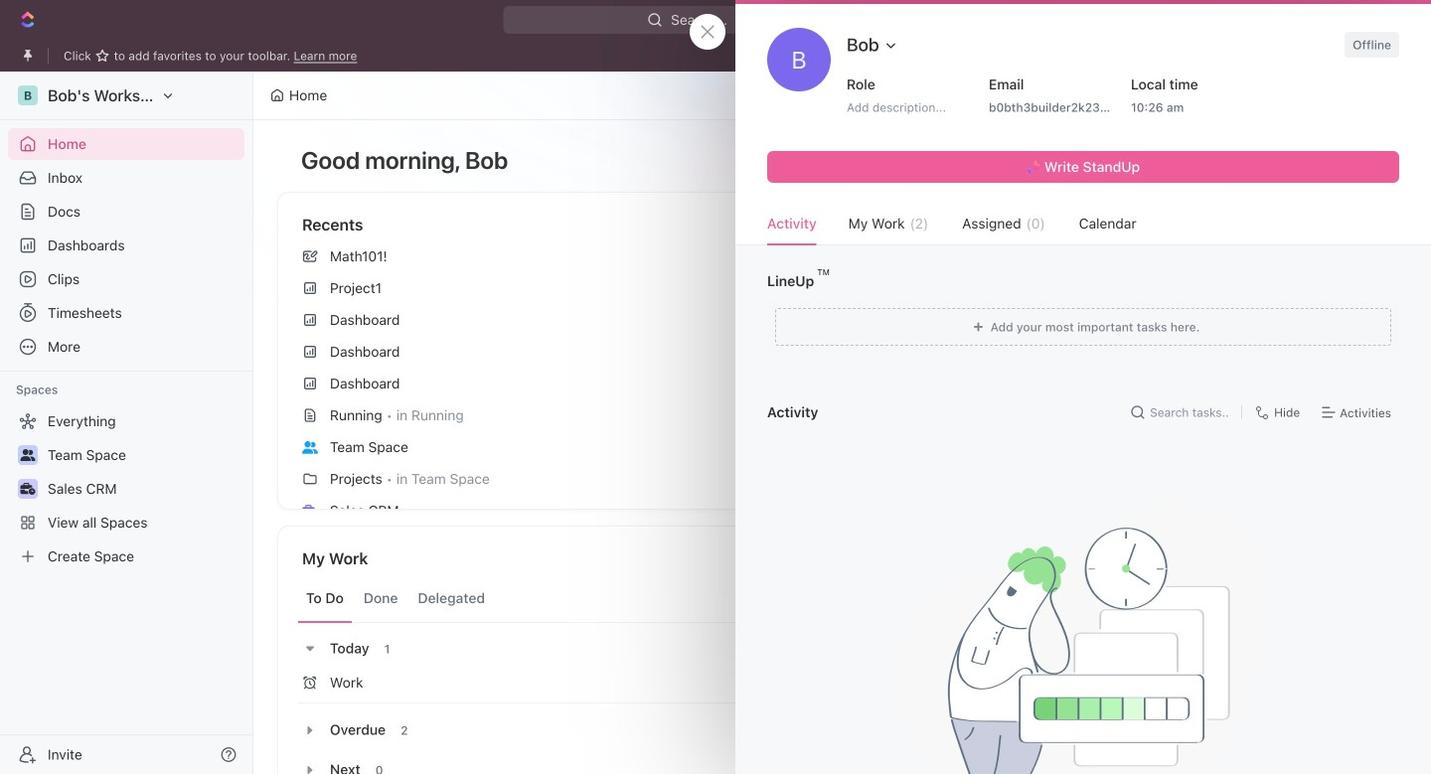 Task type: vqa. For each thing, say whether or not it's contained in the screenshot.
Dec associated with 15 Dec
no



Task type: describe. For each thing, give the bounding box(es) containing it.
user group image inside sidebar navigation
[[20, 449, 35, 461]]

bob's workspace, , element
[[18, 86, 38, 105]]

Search tasks.. text field
[[1151, 398, 1234, 428]]

business time image
[[20, 483, 35, 495]]



Task type: locate. For each thing, give the bounding box(es) containing it.
tree inside sidebar navigation
[[8, 406, 245, 573]]

user group image
[[302, 441, 318, 454], [20, 449, 35, 461]]

business time image
[[302, 505, 318, 518]]

0 horizontal spatial user group image
[[20, 449, 35, 461]]

tab list
[[298, 575, 814, 623]]

user group image up business time icon
[[302, 441, 318, 454]]

user group image up business time image
[[20, 449, 35, 461]]

sidebar navigation
[[0, 72, 258, 775]]

1 horizontal spatial user group image
[[302, 441, 318, 454]]

tree
[[8, 406, 245, 573]]



